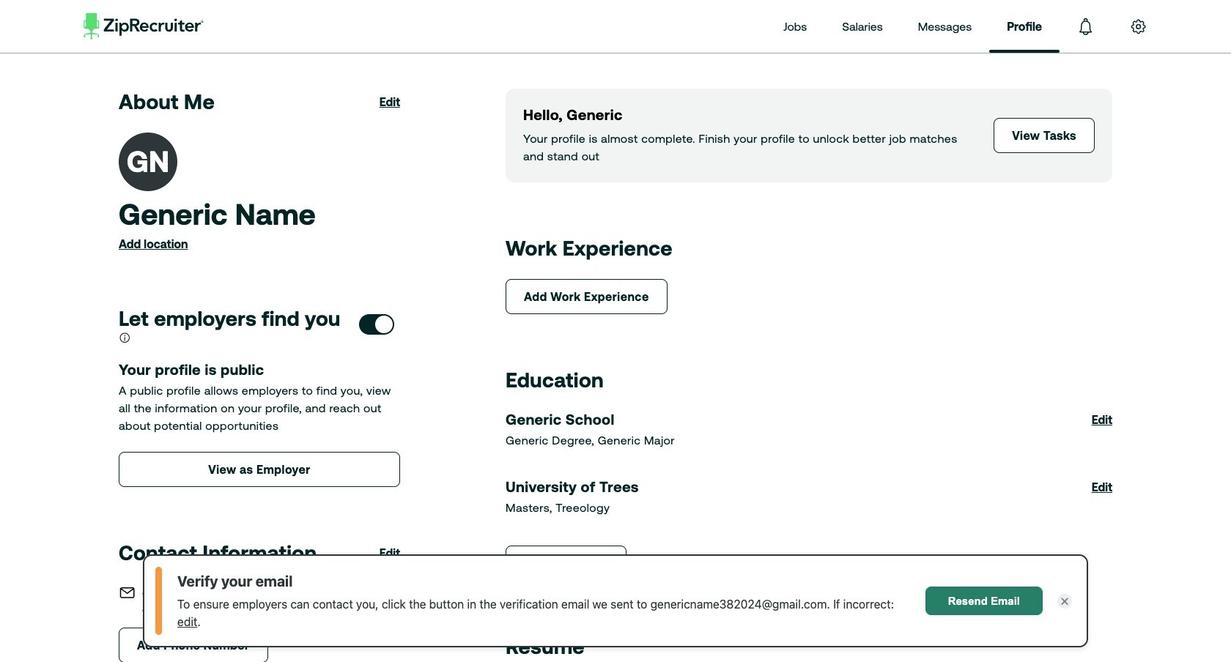 Task type: describe. For each thing, give the bounding box(es) containing it.
contact information element
[[0, 0, 1232, 663]]

skills element
[[0, 0, 1232, 663]]



Task type: locate. For each thing, give the bounding box(es) containing it.
websites element
[[0, 0, 1232, 663], [0, 0, 1232, 663]]

None field
[[431, 266, 801, 303], [431, 341, 801, 378], [431, 416, 801, 452], [431, 491, 801, 527], [431, 266, 801, 303], [431, 341, 801, 378], [431, 416, 801, 452], [431, 491, 801, 527]]

more information element
[[0, 0, 1232, 663]]

ziprecruiter image
[[84, 13, 204, 40]]



Task type: vqa. For each thing, say whether or not it's contained in the screenshot.
ZipRecruiter image
yes



